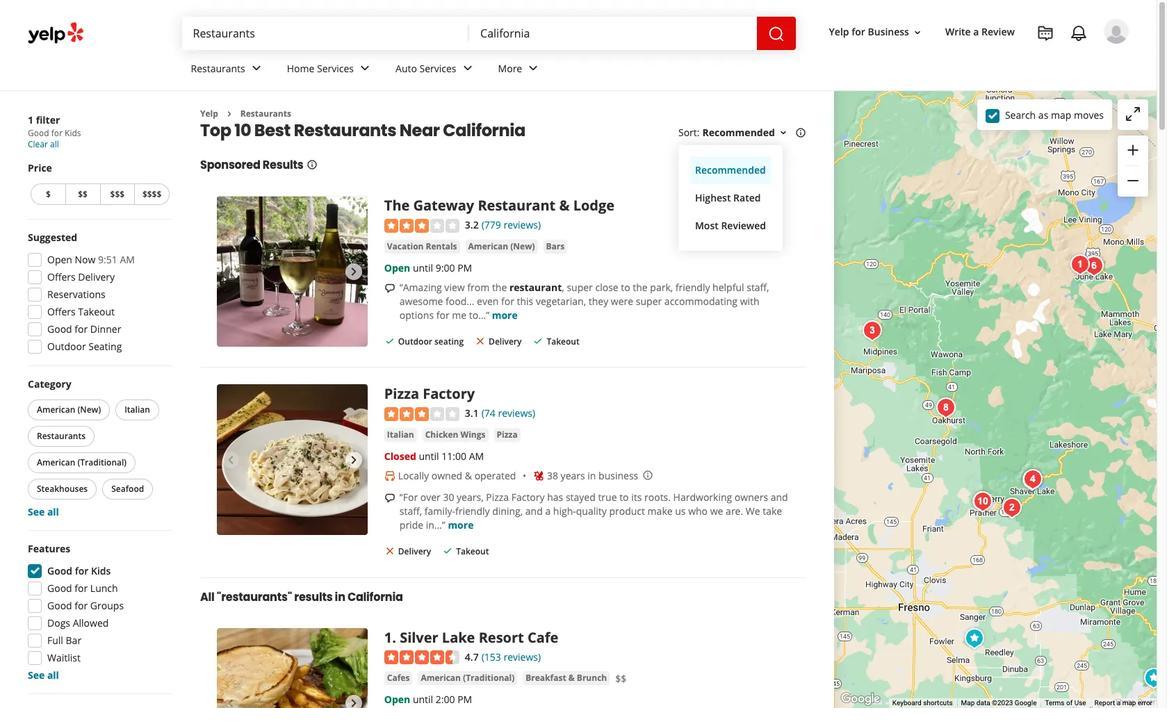 Task type: describe. For each thing, give the bounding box(es) containing it.
helpful
[[713, 281, 745, 294]]

results
[[263, 157, 304, 173]]

2 vertical spatial reviews)
[[504, 651, 541, 664]]

1 the from the left
[[492, 281, 507, 294]]

1 filter good for kids clear all
[[28, 113, 81, 150]]

home services
[[287, 62, 354, 75]]

0 vertical spatial and
[[771, 491, 788, 504]]

american for the bottommost american (traditional) button
[[421, 673, 461, 685]]

me
[[452, 309, 467, 322]]

0 vertical spatial takeout
[[78, 305, 115, 319]]

all inside 1 filter good for kids clear all
[[50, 138, 59, 150]]

all for features
[[47, 669, 59, 682]]

dinner
[[90, 323, 121, 336]]

owners
[[735, 491, 769, 504]]

$$ inside button
[[78, 188, 88, 200]]

1 vertical spatial and
[[526, 505, 543, 518]]

keyboard shortcuts button
[[893, 699, 953, 709]]

map for error
[[1123, 700, 1137, 707]]

the
[[384, 196, 410, 215]]

sponsored results
[[200, 157, 304, 173]]

recommended button
[[690, 157, 772, 185]]

slideshow element for pizza
[[217, 385, 368, 536]]

good for dinner
[[47, 323, 121, 336]]

more link
[[487, 50, 553, 90]]

sponsored
[[200, 157, 261, 173]]

cafes
[[387, 673, 410, 685]]

0 vertical spatial delivery
[[78, 271, 115, 284]]

$
[[46, 188, 51, 200]]

reviewed
[[721, 219, 766, 233]]

1 horizontal spatial american (new) button
[[466, 240, 538, 254]]

the gateway restaurant & lodge image
[[1141, 665, 1168, 693]]

bars
[[546, 241, 565, 253]]

its
[[632, 491, 642, 504]]

vacation rentals link
[[384, 240, 460, 254]]

steakhouses
[[37, 483, 88, 495]]

auto services link
[[385, 50, 487, 90]]

dogs allowed
[[47, 617, 109, 630]]

friendly inside "for over 30 years, pizza factory has stayed true to its roots. hardworking owners and staff, family-friendly dining, and a high-quality product make us who we are. we take pride in…"
[[456, 505, 490, 518]]

& inside button
[[569, 673, 575, 685]]

16 checkmark v2 image
[[442, 546, 454, 557]]

(traditional) for the left american (traditional) button
[[78, 457, 127, 469]]

previous image for pizza factory
[[223, 452, 239, 469]]

1 horizontal spatial italian button
[[384, 429, 417, 442]]

park,
[[651, 281, 673, 294]]

0 horizontal spatial more
[[448, 519, 474, 532]]

"for over 30 years, pizza factory has stayed true to its roots. hardworking owners and staff, family-friendly dining, and a high-quality product make us who we are. we take pride in…"
[[400, 491, 788, 532]]

locally
[[398, 470, 429, 483]]

(779 reviews)
[[482, 219, 541, 232]]

results
[[294, 589, 333, 605]]

american for leftmost american (new) button
[[37, 404, 75, 416]]

Near text field
[[481, 26, 746, 41]]

0 horizontal spatial american (traditional) button
[[28, 453, 136, 474]]

rentals
[[426, 241, 457, 253]]

3.1 link
[[465, 406, 479, 421]]

16 chevron down v2 image for yelp for business
[[912, 27, 924, 38]]

top 10 best restaurants near california
[[200, 119, 526, 142]]

breakfast
[[526, 673, 567, 685]]

16 speech v2 image
[[384, 283, 396, 294]]

Find text field
[[193, 26, 458, 41]]

see for features
[[28, 669, 45, 682]]

google
[[1015, 700, 1037, 707]]

map region
[[801, 0, 1168, 709]]

good for good for lunch
[[47, 582, 72, 595]]

italian for the left italian button
[[125, 404, 150, 416]]

1 vertical spatial $$
[[616, 673, 627, 686]]

american for the left american (traditional) button
[[37, 457, 75, 469]]

stayed
[[566, 491, 596, 504]]

june bug cafe image
[[859, 317, 887, 345]]

1 horizontal spatial super
[[636, 295, 662, 308]]

see for category
[[28, 506, 45, 519]]

restaurants button
[[28, 426, 95, 447]]

until for gateway
[[413, 262, 433, 275]]

staff, inside the ', super close to the park, friendly helpful staff, awesome food... even for this vegetarian, they were super accommodating with options for me to…"'
[[747, 281, 770, 294]]

1 horizontal spatial delivery
[[398, 546, 431, 558]]

search image
[[768, 25, 785, 42]]

pizza link
[[494, 429, 521, 442]]

auto services
[[396, 62, 457, 75]]

3 next image from the top
[[346, 695, 362, 709]]

0 horizontal spatial factory
[[423, 385, 475, 404]]

to…"
[[469, 309, 490, 322]]

the trading post image
[[1019, 467, 1047, 494]]

1 for 1 . silver lake resort cafe
[[384, 628, 392, 647]]

see all button for features
[[28, 669, 59, 682]]

yelp for yelp for business
[[829, 25, 850, 39]]

open until 9:00 pm
[[384, 262, 472, 275]]

11:00
[[442, 450, 467, 463]]

business
[[599, 470, 639, 483]]

groups
[[90, 599, 124, 613]]

24 chevron down v2 image for auto services
[[459, 60, 476, 77]]

1 vertical spatial american (traditional) button
[[418, 672, 518, 686]]

full
[[47, 634, 63, 647]]

group containing category
[[25, 378, 172, 520]]

good for good for dinner
[[47, 323, 72, 336]]

projects image
[[1038, 25, 1054, 42]]

open now 9:51 am
[[47, 253, 135, 266]]

9:00
[[436, 262, 455, 275]]

the lift image
[[1081, 252, 1109, 280]]

price group
[[28, 161, 172, 208]]

google image
[[838, 691, 884, 709]]

closed
[[384, 450, 416, 463]]

(new) for leftmost american (new) button
[[78, 404, 101, 416]]

are.
[[726, 505, 744, 518]]

offers delivery
[[47, 271, 115, 284]]

for down good for lunch
[[75, 599, 88, 613]]

16 info v2 image
[[306, 160, 317, 171]]

resort
[[479, 628, 524, 647]]

silver lake resort cafe link
[[400, 628, 559, 647]]

©2023
[[992, 700, 1014, 707]]

services for auto services
[[420, 62, 457, 75]]

velasco's mexican restaurant image
[[969, 488, 997, 516]]

2 vertical spatial until
[[413, 694, 433, 707]]

the gateway restaurant & lodge image
[[217, 196, 368, 347]]

we
[[746, 505, 761, 518]]

factory inside "for over 30 years, pizza factory has stayed true to its roots. hardworking owners and staff, family-friendly dining, and a high-quality product make us who we are. we take pride in…"
[[512, 491, 545, 504]]

4.7
[[465, 651, 479, 664]]

outdoor seating
[[47, 340, 122, 353]]

home
[[287, 62, 315, 75]]

0 horizontal spatial super
[[567, 281, 593, 294]]

of
[[1067, 700, 1073, 707]]

pizza button
[[494, 429, 521, 442]]

write a review link
[[940, 20, 1021, 45]]

16 speech v2 image
[[384, 493, 396, 504]]

to inside "for over 30 years, pizza factory has stayed true to its roots. hardworking owners and staff, family-friendly dining, and a high-quality product make us who we are. we take pride in…"
[[620, 491, 629, 504]]

"for
[[400, 491, 418, 504]]

in…"
[[426, 519, 446, 532]]

16 chevron right v2 image
[[224, 108, 235, 119]]

3 previous image from the top
[[223, 695, 239, 709]]

slideshow element for the
[[217, 196, 368, 347]]

expand map image
[[1125, 106, 1142, 122]]

brunch
[[577, 673, 607, 685]]

1 vertical spatial restaurants link
[[241, 108, 291, 120]]

high-
[[553, 505, 576, 518]]

1 . silver lake resort cafe
[[384, 628, 559, 647]]

"amazing
[[400, 281, 442, 294]]

with
[[740, 295, 760, 308]]

0 vertical spatial more link
[[492, 309, 518, 322]]

1 horizontal spatial pizza factory image
[[969, 488, 997, 516]]

24 chevron down v2 image for home services
[[357, 60, 374, 77]]

restaurants right 16 chevron right v2 image
[[241, 108, 291, 120]]

0 vertical spatial &
[[559, 196, 570, 215]]

none field find
[[193, 26, 458, 41]]

yelp for yelp link
[[200, 108, 218, 120]]

restaurants inside button
[[37, 430, 86, 442]]

(153 reviews)
[[482, 651, 541, 664]]

1 for 1 filter good for kids clear all
[[28, 113, 33, 127]]

us
[[675, 505, 686, 518]]

pizza for pizza
[[497, 429, 518, 441]]

0 horizontal spatial italian button
[[116, 400, 159, 421]]

2 horizontal spatial takeout
[[547, 336, 580, 348]]

zoom in image
[[1125, 142, 1142, 158]]

italian for italian button to the right
[[387, 429, 414, 441]]

3.2 star rating image
[[384, 219, 460, 233]]

awesome
[[400, 295, 443, 308]]

user actions element
[[818, 17, 1149, 103]]

3.2 link
[[465, 217, 479, 233]]

shaver lake pub n grub image
[[1019, 466, 1047, 494]]

owned
[[432, 470, 463, 483]]

0 vertical spatial in
[[588, 470, 596, 483]]

reservations
[[47, 288, 106, 301]]

kids inside 1 filter good for kids clear all
[[65, 127, 81, 139]]

(779
[[482, 219, 501, 232]]

for up good for lunch
[[75, 565, 89, 578]]

search
[[1006, 108, 1036, 121]]

1 vertical spatial silver lake resort cafe image
[[217, 628, 368, 709]]

full bar
[[47, 634, 81, 647]]

filter
[[36, 113, 60, 127]]

reviews) for factory
[[498, 407, 536, 420]]

see all for category
[[28, 506, 59, 519]]

$$$$
[[143, 188, 162, 200]]

keyboard
[[893, 700, 922, 707]]

next image for the
[[346, 263, 362, 280]]

for left this
[[501, 295, 515, 308]]

,
[[562, 281, 565, 294]]

outdoor for outdoor seating
[[398, 336, 433, 348]]

even
[[477, 295, 499, 308]]



Task type: locate. For each thing, give the bounding box(es) containing it.
1 none field from the left
[[193, 26, 458, 41]]

info icon image
[[643, 470, 654, 481], [643, 470, 654, 481]]

0 horizontal spatial the
[[492, 281, 507, 294]]

map for moves
[[1052, 108, 1072, 121]]

all
[[50, 138, 59, 150], [47, 506, 59, 519], [47, 669, 59, 682]]

2 vertical spatial &
[[569, 673, 575, 685]]

24 chevron down v2 image inside auto services link
[[459, 60, 476, 77]]

2 slideshow element from the top
[[217, 385, 368, 536]]

takeout right 16 checkmark v2 image
[[456, 546, 489, 558]]

0 horizontal spatial american (new)
[[37, 404, 101, 416]]

roots.
[[645, 491, 671, 504]]

see all down waitlist
[[28, 669, 59, 682]]

(new) up "restaurants" button
[[78, 404, 101, 416]]

yelp inside button
[[829, 25, 850, 39]]

services right auto
[[420, 62, 457, 75]]

chicken wings button
[[423, 429, 489, 442]]

a for write
[[974, 25, 980, 39]]

0 horizontal spatial none field
[[193, 26, 458, 41]]

1 horizontal spatial 16 close v2 image
[[475, 336, 486, 347]]

24 chevron down v2 image right more
[[525, 60, 542, 77]]

1 vertical spatial kids
[[91, 565, 111, 578]]

good for good for groups
[[47, 599, 72, 613]]

restaurants up 16 info v2 icon
[[294, 119, 397, 142]]

None field
[[193, 26, 458, 41], [481, 26, 746, 41]]

sort:
[[679, 126, 700, 139]]

reviews) for gateway
[[504, 219, 541, 232]]

am
[[120, 253, 135, 266], [469, 450, 484, 463]]

friendly up accommodating
[[676, 281, 710, 294]]

reviews) up pizza button
[[498, 407, 536, 420]]

search as map moves
[[1006, 108, 1104, 121]]

super right , on the left top of page
[[567, 281, 593, 294]]

locally owned & operated
[[398, 470, 516, 483]]

italian
[[125, 404, 150, 416], [387, 429, 414, 441]]

1 16 checkmark v2 image from the left
[[384, 336, 396, 347]]

"amazing view from the restaurant
[[400, 281, 562, 294]]

0 horizontal spatial california
[[348, 589, 403, 605]]

2 offers from the top
[[47, 305, 76, 319]]

business
[[868, 25, 910, 39]]

recommended button
[[703, 126, 789, 139]]

1 vertical spatial staff,
[[400, 505, 422, 518]]

1 vertical spatial american (new)
[[37, 404, 101, 416]]

1 vertical spatial 16 close v2 image
[[384, 546, 396, 557]]

restaurant
[[510, 281, 562, 294]]

(153
[[482, 651, 501, 664]]

for left business
[[852, 25, 866, 39]]

more down even
[[492, 309, 518, 322]]

operated
[[475, 470, 516, 483]]

tollhouse market & grill image
[[999, 494, 1026, 522]]

0 vertical spatial all
[[50, 138, 59, 150]]

2 pm from the top
[[458, 694, 472, 707]]

use
[[1075, 700, 1087, 707]]

factory
[[423, 385, 475, 404], [512, 491, 545, 504]]

more link down family- at the bottom of page
[[448, 519, 474, 532]]

16 chevron down v2 image left 16 info v2 image
[[778, 127, 789, 139]]

0 vertical spatial california
[[443, 119, 526, 142]]

american inside american (traditional) link
[[421, 673, 461, 685]]

1 horizontal spatial 16 chevron down v2 image
[[912, 27, 924, 38]]

0 horizontal spatial american (new) button
[[28, 400, 110, 421]]

pizza down (74 reviews)
[[497, 429, 518, 441]]

2 vertical spatial pizza
[[486, 491, 509, 504]]

american (new)
[[468, 241, 535, 253], [37, 404, 101, 416]]

1 vertical spatial slideshow element
[[217, 385, 368, 536]]

0 vertical spatial staff,
[[747, 281, 770, 294]]

outdoor down options
[[398, 336, 433, 348]]

1 vertical spatial reviews)
[[498, 407, 536, 420]]

american down (779
[[468, 241, 508, 253]]

1 vertical spatial next image
[[346, 452, 362, 469]]

2 vertical spatial all
[[47, 669, 59, 682]]

1 services from the left
[[317, 62, 354, 75]]

& left brunch
[[569, 673, 575, 685]]

reviews)
[[504, 219, 541, 232], [498, 407, 536, 420], [504, 651, 541, 664]]

for left me
[[437, 309, 450, 322]]

1 vertical spatial am
[[469, 450, 484, 463]]

restaurants inside business categories element
[[191, 62, 245, 75]]

0 horizontal spatial 1
[[28, 113, 33, 127]]

outdoor down good for dinner
[[47, 340, 86, 353]]

1 horizontal spatial italian
[[387, 429, 414, 441]]

seafood
[[111, 483, 144, 495]]

3.1 star rating image
[[384, 408, 460, 422]]

a right report
[[1117, 700, 1121, 707]]

0 horizontal spatial (traditional)
[[78, 457, 127, 469]]

kids right clear all link
[[65, 127, 81, 139]]

16 checkmark v2 image for takeout
[[533, 336, 544, 347]]

0 vertical spatial a
[[974, 25, 980, 39]]

10
[[235, 119, 251, 142]]

american (traditional)
[[37, 457, 127, 469], [421, 673, 515, 685]]

next image
[[346, 263, 362, 280], [346, 452, 362, 469], [346, 695, 362, 709]]

all right clear
[[50, 138, 59, 150]]

staff, inside "for over 30 years, pizza factory has stayed true to its roots. hardworking owners and staff, family-friendly dining, and a high-quality product make us who we are. we take pride in…"
[[400, 505, 422, 518]]

& left lodge
[[559, 196, 570, 215]]

1 vertical spatial 16 chevron down v2 image
[[778, 127, 789, 139]]

group containing suggested
[[24, 231, 172, 358]]

0 vertical spatial (traditional)
[[78, 457, 127, 469]]

a inside write a review link
[[974, 25, 980, 39]]

3 slideshow element from the top
[[217, 628, 368, 709]]

pizza inside pizza button
[[497, 429, 518, 441]]

california up the .
[[348, 589, 403, 605]]

and up take
[[771, 491, 788, 504]]

in right "results"
[[335, 589, 345, 605]]

american (traditional) for the left american (traditional) button
[[37, 457, 127, 469]]

write a review
[[946, 25, 1015, 39]]

24 chevron down v2 image
[[248, 60, 265, 77]]

american (traditional) button down 4.7
[[418, 672, 518, 686]]

write
[[946, 25, 971, 39]]

16 checkmark v2 image down this
[[533, 336, 544, 347]]

offers down "reservations"
[[47, 305, 76, 319]]

0 vertical spatial american (traditional) button
[[28, 453, 136, 474]]

italian button
[[116, 400, 159, 421], [384, 429, 417, 442]]

0 vertical spatial pm
[[458, 262, 472, 275]]

1 horizontal spatial takeout
[[456, 546, 489, 558]]

italian inside italian link
[[387, 429, 414, 441]]

1 horizontal spatial 1
[[384, 628, 392, 647]]

16 chevron down v2 image inside recommended popup button
[[778, 127, 789, 139]]

pm for open until 9:00 pm
[[458, 262, 472, 275]]

2 see all from the top
[[28, 669, 59, 682]]

$$ right brunch
[[616, 673, 627, 686]]

previous image for the gateway restaurant & lodge
[[223, 263, 239, 280]]

allowed
[[73, 617, 109, 630]]

0 vertical spatial see all button
[[28, 506, 59, 519]]

make
[[648, 505, 673, 518]]

map left the error
[[1123, 700, 1137, 707]]

1 horizontal spatial 24 chevron down v2 image
[[459, 60, 476, 77]]

recommended inside button
[[695, 164, 766, 177]]

american (new) for the right american (new) button
[[468, 241, 535, 253]]

american (traditional) up steakhouses
[[37, 457, 127, 469]]

see all button down 'steakhouses' button
[[28, 506, 59, 519]]

0 vertical spatial to
[[621, 281, 631, 294]]

open until 2:00 pm
[[384, 694, 472, 707]]

None search field
[[182, 17, 799, 50]]

2 16 checkmark v2 image from the left
[[533, 336, 544, 347]]

yelp link
[[200, 108, 218, 120]]

lake
[[442, 628, 475, 647]]

16 close v2 image
[[475, 336, 486, 347], [384, 546, 396, 557]]

wings
[[461, 429, 486, 441]]

american (new) button down (779 reviews)
[[466, 240, 538, 254]]

cafes button
[[384, 672, 413, 686]]

a inside "for over 30 years, pizza factory has stayed true to its roots. hardworking owners and staff, family-friendly dining, and a high-quality product make us who we are. we take pride in…"
[[546, 505, 551, 518]]

2 vertical spatial takeout
[[456, 546, 489, 558]]

4.7 star rating image
[[384, 651, 460, 665]]

1 horizontal spatial california
[[443, 119, 526, 142]]

offers for offers takeout
[[47, 305, 76, 319]]

until for factory
[[419, 450, 439, 463]]

offers for offers delivery
[[47, 271, 76, 284]]

1 previous image from the top
[[223, 263, 239, 280]]

close
[[596, 281, 619, 294]]

to up were
[[621, 281, 631, 294]]

2 next image from the top
[[346, 452, 362, 469]]

0 vertical spatial pizza
[[384, 385, 419, 404]]

for down filter
[[51, 127, 63, 139]]

until up "amazing
[[413, 262, 433, 275]]

1 inside 1 filter good for kids clear all
[[28, 113, 33, 127]]

bars link
[[544, 240, 568, 254]]

yelp for business button
[[824, 20, 929, 45]]

0 vertical spatial 1
[[28, 113, 33, 127]]

3.2
[[465, 219, 479, 232]]

16 info v2 image
[[796, 127, 807, 139]]

seafood button
[[102, 479, 153, 500]]

see all button for category
[[28, 506, 59, 519]]

2 previous image from the top
[[223, 452, 239, 469]]

1 horizontal spatial 16 checkmark v2 image
[[533, 336, 544, 347]]

good for kids
[[47, 565, 111, 578]]

restaurant
[[478, 196, 556, 215]]

for down good for kids
[[75, 582, 88, 595]]

good down filter
[[28, 127, 49, 139]]

open down suggested on the top left
[[47, 253, 72, 266]]

2 see all button from the top
[[28, 669, 59, 682]]

takeout down vegetarian,
[[547, 336, 580, 348]]

california
[[443, 119, 526, 142], [348, 589, 403, 605]]

2 none field from the left
[[481, 26, 746, 41]]

1 vertical spatial factory
[[512, 491, 545, 504]]

1 vertical spatial american (new) button
[[28, 400, 110, 421]]

16 checkmark v2 image left 'outdoor seating' at the top
[[384, 336, 396, 347]]

services for home services
[[317, 62, 354, 75]]

shaver coffee & deli image
[[1019, 467, 1047, 494]]

reviews) down the cafe
[[504, 651, 541, 664]]

american for the right american (new) button
[[468, 241, 508, 253]]

epic cafe image
[[1081, 252, 1109, 280]]

for down offers takeout
[[75, 323, 88, 336]]

1 horizontal spatial am
[[469, 450, 484, 463]]

yelp left 16 chevron right v2 image
[[200, 108, 218, 120]]

0 horizontal spatial services
[[317, 62, 354, 75]]

map right as
[[1052, 108, 1072, 121]]

1 see all from the top
[[28, 506, 59, 519]]

1 horizontal spatial none field
[[481, 26, 746, 41]]

clear
[[28, 138, 48, 150]]

0 vertical spatial see
[[28, 506, 45, 519]]

most reviewed button
[[690, 212, 772, 240]]

open for offers delivery
[[47, 253, 72, 266]]

0 horizontal spatial $$
[[78, 188, 88, 200]]

vacation rentals
[[387, 241, 457, 253]]

pm right 2:00
[[458, 694, 472, 707]]

pizza factory image
[[217, 385, 368, 536], [969, 488, 997, 516]]

super down park,
[[636, 295, 662, 308]]

for inside button
[[852, 25, 866, 39]]

open for "amazing view from the
[[384, 262, 411, 275]]

1 24 chevron down v2 image from the left
[[357, 60, 374, 77]]

for inside 1 filter good for kids clear all
[[51, 127, 63, 139]]

chicken wings link
[[423, 429, 489, 442]]

24 chevron down v2 image for more
[[525, 60, 542, 77]]

1 see all button from the top
[[28, 506, 59, 519]]

rated
[[734, 192, 761, 205]]

0 vertical spatial italian button
[[116, 400, 159, 421]]

0 horizontal spatial 16 checkmark v2 image
[[384, 336, 396, 347]]

review
[[982, 25, 1015, 39]]

friendly inside the ', super close to the park, friendly helpful staff, awesome food... even for this vegetarian, they were super accommodating with options for me to…"'
[[676, 281, 710, 294]]

1 vertical spatial friendly
[[456, 505, 490, 518]]

16 chevron down v2 image
[[912, 27, 924, 38], [778, 127, 789, 139]]

0 vertical spatial kids
[[65, 127, 81, 139]]

outdoor for outdoor seating
[[47, 340, 86, 353]]

0 vertical spatial next image
[[346, 263, 362, 280]]

the left park,
[[633, 281, 648, 294]]

16 chevron down v2 image inside the yelp for business button
[[912, 27, 924, 38]]

open down the cafes link
[[384, 694, 411, 707]]

2 vertical spatial previous image
[[223, 695, 239, 709]]

offers takeout
[[47, 305, 115, 319]]

waitlist
[[47, 652, 81, 665]]

kids up lunch
[[91, 565, 111, 578]]

1 vertical spatial delivery
[[489, 336, 522, 348]]

pm right 9:00
[[458, 262, 472, 275]]

am down wings
[[469, 450, 484, 463]]

recommended for recommended popup button
[[703, 126, 775, 139]]

open up 16 speech v2 icon
[[384, 262, 411, 275]]

16 checkmark v2 image
[[384, 336, 396, 347], [533, 336, 544, 347]]

16 locally owned v2 image
[[384, 471, 396, 482]]

offers
[[47, 271, 76, 284], [47, 305, 76, 319]]

a for report
[[1117, 700, 1121, 707]]

all for category
[[47, 506, 59, 519]]

pizza inside "for over 30 years, pizza factory has stayed true to its roots. hardworking owners and staff, family-friendly dining, and a high-quality product make us who we are. we take pride in…"
[[486, 491, 509, 504]]

recommended for recommended button
[[695, 164, 766, 177]]

2:00
[[436, 694, 455, 707]]

american (new) down (779 reviews)
[[468, 241, 535, 253]]

1 horizontal spatial more
[[492, 309, 518, 322]]

seating
[[89, 340, 122, 353]]

restaurants left 24 chevron down v2 image
[[191, 62, 245, 75]]

(traditional) for the bottommost american (traditional) button
[[463, 673, 515, 685]]

a down has
[[546, 505, 551, 518]]

2 the from the left
[[633, 281, 648, 294]]

1 vertical spatial &
[[465, 470, 472, 483]]

16 years in business v2 image
[[533, 471, 545, 482]]

the inside the ', super close to the park, friendly helpful staff, awesome food... even for this vegetarian, they were super accommodating with options for me to…"'
[[633, 281, 648, 294]]

until left 2:00
[[413, 694, 433, 707]]

2 vertical spatial delivery
[[398, 546, 431, 558]]

0 vertical spatial silver lake resort cafe image
[[1067, 251, 1095, 279]]

0 vertical spatial $$
[[78, 188, 88, 200]]

factory up 3.1 link
[[423, 385, 475, 404]]

american inside american (new) link
[[468, 241, 508, 253]]

notifications image
[[1071, 25, 1088, 42]]

next image for pizza
[[346, 452, 362, 469]]

0 horizontal spatial 24 chevron down v2 image
[[357, 60, 374, 77]]

pizza factory link
[[384, 385, 475, 404]]

south gate brewing company image
[[933, 394, 960, 422]]

slideshow element
[[217, 196, 368, 347], [217, 385, 368, 536], [217, 628, 368, 709]]

good down good for kids
[[47, 582, 72, 595]]

(traditional) up seafood at the left
[[78, 457, 127, 469]]

1 horizontal spatial american (traditional) button
[[418, 672, 518, 686]]

good down features at the bottom of the page
[[47, 565, 72, 578]]

none field near
[[481, 26, 746, 41]]

american (traditional) down 4.7
[[421, 673, 515, 685]]

1 see from the top
[[28, 506, 45, 519]]

friendly down years,
[[456, 505, 490, 518]]

(new) down (779 reviews)
[[511, 241, 535, 253]]

(74 reviews)
[[482, 407, 536, 420]]

0 vertical spatial recommended
[[703, 126, 775, 139]]

1 horizontal spatial (traditional)
[[463, 673, 515, 685]]

am for open now 9:51 am
[[120, 253, 135, 266]]

1 vertical spatial california
[[348, 589, 403, 605]]

breakfast & brunch link
[[523, 672, 610, 686]]

1 horizontal spatial services
[[420, 62, 457, 75]]

all
[[200, 589, 215, 605]]

american (traditional) inside american (traditional) link
[[421, 673, 515, 685]]

1 vertical spatial map
[[1123, 700, 1137, 707]]

16 checkmark v2 image for outdoor seating
[[384, 336, 396, 347]]

shortcuts
[[924, 700, 953, 707]]

american (traditional) for the bottommost american (traditional) button
[[421, 673, 515, 685]]

american (traditional) button up steakhouses
[[28, 453, 136, 474]]

1 vertical spatial previous image
[[223, 452, 239, 469]]

the gateway restaurant & lodge
[[384, 196, 615, 215]]

delivery down 'pride' at the left of page
[[398, 546, 431, 558]]

more down family- at the bottom of page
[[448, 519, 474, 532]]

reviews) down "restaurant" at the top left of the page
[[504, 219, 541, 232]]

restaurants up steakhouses
[[37, 430, 86, 442]]

1 vertical spatial super
[[636, 295, 662, 308]]

0 vertical spatial restaurants link
[[180, 50, 276, 90]]

error
[[1138, 700, 1153, 707]]

(new) for the right american (new) button
[[511, 241, 535, 253]]

super
[[567, 281, 593, 294], [636, 295, 662, 308]]

product
[[610, 505, 645, 518]]

1 horizontal spatial (new)
[[511, 241, 535, 253]]

a right write
[[974, 25, 980, 39]]

american (new) button up "restaurants" button
[[28, 400, 110, 421]]

24 chevron down v2 image
[[357, 60, 374, 77], [459, 60, 476, 77], [525, 60, 542, 77]]

near
[[400, 119, 440, 142]]

staff, up with
[[747, 281, 770, 294]]

0 vertical spatial american (new)
[[468, 241, 535, 253]]

none field up home services
[[193, 26, 458, 41]]

pm for open until 2:00 pm
[[458, 694, 472, 707]]

(traditional) down (153
[[463, 673, 515, 685]]

2 services from the left
[[420, 62, 457, 75]]

nolan p. image
[[1104, 19, 1129, 44]]

yelp for business
[[829, 25, 910, 39]]

american (traditional) link
[[418, 672, 518, 686]]

american down "restaurants" button
[[37, 457, 75, 469]]

more
[[492, 309, 518, 322], [448, 519, 474, 532]]

takeout
[[78, 305, 115, 319], [547, 336, 580, 348], [456, 546, 489, 558]]

0 horizontal spatial pizza factory image
[[217, 385, 368, 536]]

0 horizontal spatial more link
[[448, 519, 474, 532]]

in right years
[[588, 470, 596, 483]]

offers up "reservations"
[[47, 271, 76, 284]]

2 24 chevron down v2 image from the left
[[459, 60, 476, 77]]

1 slideshow element from the top
[[217, 196, 368, 347]]

none field up business categories element
[[481, 26, 746, 41]]

group
[[1118, 136, 1149, 197], [24, 231, 172, 358], [25, 378, 172, 520], [24, 542, 172, 683]]

1
[[28, 113, 33, 127], [384, 628, 392, 647]]

1 horizontal spatial staff,
[[747, 281, 770, 294]]

good inside 1 filter good for kids clear all
[[28, 127, 49, 139]]

0 horizontal spatial yelp
[[200, 108, 218, 120]]

all down waitlist
[[47, 669, 59, 682]]

0 horizontal spatial delivery
[[78, 271, 115, 284]]

italian link
[[384, 429, 417, 442]]

1 vertical spatial yelp
[[200, 108, 218, 120]]

and right dining,
[[526, 505, 543, 518]]

"restaurants"
[[217, 589, 292, 605]]

services right home
[[317, 62, 354, 75]]

1 horizontal spatial more link
[[492, 309, 518, 322]]

0 vertical spatial factory
[[423, 385, 475, 404]]

1 vertical spatial in
[[335, 589, 345, 605]]

view
[[445, 281, 465, 294]]

1 pm from the top
[[458, 262, 472, 275]]

most
[[695, 219, 719, 233]]

0 vertical spatial until
[[413, 262, 433, 275]]

pizza factory
[[384, 385, 475, 404]]

am for closed until 11:00 am
[[469, 450, 484, 463]]

1 left silver
[[384, 628, 392, 647]]

0 horizontal spatial (new)
[[78, 404, 101, 416]]

factory down 16 years in business v2 image
[[512, 491, 545, 504]]

1 vertical spatial more link
[[448, 519, 474, 532]]

(74
[[482, 407, 496, 420]]

1 vertical spatial pizza
[[497, 429, 518, 441]]

american (new) button
[[466, 240, 538, 254], [28, 400, 110, 421]]

0 vertical spatial 16 close v2 image
[[475, 336, 486, 347]]

1 horizontal spatial american (new)
[[468, 241, 535, 253]]

1 horizontal spatial silver lake resort cafe image
[[1067, 251, 1095, 279]]

previous image
[[223, 263, 239, 280], [223, 452, 239, 469], [223, 695, 239, 709]]

see all down 'steakhouses' button
[[28, 506, 59, 519]]

3 24 chevron down v2 image from the left
[[525, 60, 542, 77]]

1 next image from the top
[[346, 263, 362, 280]]

1 vertical spatial more
[[448, 519, 474, 532]]

1 vertical spatial takeout
[[547, 336, 580, 348]]

all down 'steakhouses' button
[[47, 506, 59, 519]]

american up 2:00
[[421, 673, 461, 685]]

terms of use
[[1046, 700, 1087, 707]]

$$ button
[[65, 184, 100, 205]]

1 horizontal spatial kids
[[91, 565, 111, 578]]

chicken wings
[[425, 429, 486, 441]]

recommended up highest rated
[[695, 164, 766, 177]]

suggested
[[28, 231, 77, 244]]

american down category in the bottom left of the page
[[37, 404, 75, 416]]

good down offers takeout
[[47, 323, 72, 336]]

24 chevron down v2 image inside more link
[[525, 60, 542, 77]]

chicken
[[425, 429, 459, 441]]

restaurants link right 16 chevron right v2 image
[[241, 108, 291, 120]]

24 chevron down v2 image inside home services link
[[357, 60, 374, 77]]

0 horizontal spatial am
[[120, 253, 135, 266]]

zoom out image
[[1125, 173, 1142, 189]]

business categories element
[[180, 50, 1129, 90]]

pizza for pizza factory
[[384, 385, 419, 404]]

2 see from the top
[[28, 669, 45, 682]]

good for good for kids
[[47, 565, 72, 578]]

american (new) for leftmost american (new) button
[[37, 404, 101, 416]]

silver lake resort cafe image
[[1067, 251, 1095, 279], [217, 628, 368, 709]]

staff,
[[747, 281, 770, 294], [400, 505, 422, 518]]

burger king image
[[961, 625, 989, 653]]

1 vertical spatial all
[[47, 506, 59, 519]]

pride
[[400, 519, 424, 532]]

until up "locally"
[[419, 450, 439, 463]]

0 vertical spatial super
[[567, 281, 593, 294]]

vacation rentals button
[[384, 240, 460, 254]]

30
[[443, 491, 454, 504]]

american (new) up "restaurants" button
[[37, 404, 101, 416]]

16 chevron down v2 image right business
[[912, 27, 924, 38]]

restaurants link up 16 chevron right v2 image
[[180, 50, 276, 90]]

1 horizontal spatial $$
[[616, 673, 627, 686]]

group containing features
[[24, 542, 172, 683]]

1 horizontal spatial in
[[588, 470, 596, 483]]

1 vertical spatial pm
[[458, 694, 472, 707]]

16 close v2 image down 16 speech v2 image
[[384, 546, 396, 557]]

1 offers from the top
[[47, 271, 76, 284]]

quality
[[576, 505, 607, 518]]

delivery down the 'to…"'
[[489, 336, 522, 348]]

see all for features
[[28, 669, 59, 682]]

to inside the ', super close to the park, friendly helpful staff, awesome food... even for this vegetarian, they were super accommodating with options for me to…"'
[[621, 281, 631, 294]]

16 chevron down v2 image for recommended
[[778, 127, 789, 139]]



Task type: vqa. For each thing, say whether or not it's contained in the screenshot.
Next icon related to until 2:00 PM
yes



